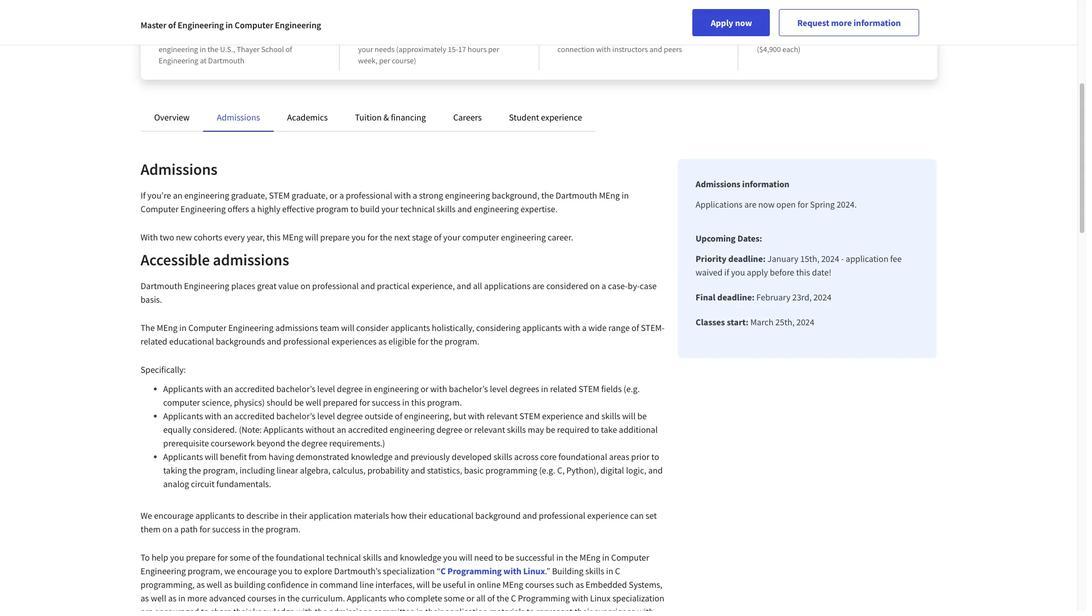 Task type: vqa. For each thing, say whether or not it's contained in the screenshot.


Task type: describe. For each thing, give the bounding box(es) containing it.
applicants up beyond
[[264, 424, 304, 435]]

engineering down background,
[[474, 203, 519, 214]]

2 vertical spatial accredited
[[348, 424, 388, 435]]

dartmouth engineering places great value on professional and practical experience, and all applications are considered on a case-by-case basis.
[[141, 280, 657, 305]]

to right prior
[[652, 451, 660, 462]]

2 horizontal spatial stem
[[579, 383, 600, 394]]

1 horizontal spatial stem
[[520, 410, 541, 422]]

of right "schools"
[[296, 33, 303, 43]]

1 vertical spatial relevant
[[474, 424, 505, 435]]

for down build
[[368, 231, 378, 243]]

path
[[180, 524, 198, 535]]

&
[[384, 111, 389, 123]]

one
[[178, 33, 190, 43]]

prepare inside 'to help you prepare for some of the foundational technical skills and knowledge you will need to be successful in the meng in computer engineering program, we encourage you to explore dartmouth's specialization "'
[[186, 552, 216, 563]]

of inside applicants with an accredited bachelor's level degree in engineering or with bachelor's level degrees in related stem fields (e.g. computer science, physics) should be well prepared for success in this program. applicants with an accredited bachelor's level degree outside of engineering, but with relevant stem experience and skills will be equally considered. (note: applicants without an accredited engineering degree or relevant skills may be required to take additional prerequisite coursework beyond the degree requirements.) applicants will benefit from having demonstrated knowledge and previously developed skills across core foundational areas prior to taking the program, including linear algebra, calculus, probability and statistics, basic programming (e.g. c, python), digital logic, and analog circuit fundamentals.
[[395, 410, 403, 422]]

and inside 'to help you prepare for some of the foundational technical skills and knowledge you will need to be successful in the meng in computer engineering program, we encourage you to explore dartmouth's specialization "'
[[384, 552, 398, 563]]

every
[[224, 231, 245, 243]]

1 horizontal spatial computer
[[462, 231, 499, 243]]

backgrounds
[[216, 336, 265, 347]]

physics)
[[234, 397, 265, 408]]

only
[[771, 33, 785, 43]]

you right help
[[170, 552, 184, 563]]

across
[[514, 451, 539, 462]]

instructors
[[613, 44, 648, 54]]

open
[[777, 199, 796, 210]]

or inside if you're an engineering graduate, stem graduate, or a professional with a strong engineering background, the dartmouth meng in computer engineering offers a highly effective program to build your technical skills and engineering expertise.
[[330, 190, 338, 201]]

." building skills in c programming, as well as building confidence in command line interfaces, will be useful in online meng courses such as embedded systems, as well as in more advanced courses in the curriculum. applicants who complete some or all of the c programming with linux specialization are encouraged to share their knowledge with the admissions committee in their application materials to represent their experience w
[[141, 565, 665, 611]]

need
[[474, 552, 493, 563]]

of up from
[[168, 19, 176, 31]]

a right offers
[[251, 203, 256, 214]]

engineering inside if you're an engineering graduate, stem graduate, or a professional with a strong engineering background, the dartmouth meng in computer engineering offers a highly effective program to build your technical skills and engineering expertise.
[[181, 203, 226, 214]]

python),
[[567, 465, 599, 476]]

with up science,
[[205, 383, 222, 394]]

program inside if you're an engineering graduate, stem graduate, or a professional with a strong engineering background, the dartmouth meng in computer engineering offers a highly effective program to build your technical skills and engineering expertise.
[[316, 203, 349, 214]]

accessible
[[141, 250, 210, 270]]

now inside button
[[735, 17, 752, 28]]

we
[[224, 565, 235, 577]]

professional inside if you're an engineering graduate, stem graduate, or a professional with a strong engineering background, the dartmouth meng in computer engineering offers a highly effective program to build your technical skills and engineering expertise.
[[346, 190, 393, 201]]

courses inside $44,100 total cost pay only for courses you enroll in per term ($4,900 each)
[[797, 33, 823, 43]]

engineering down engineering,
[[390, 424, 435, 435]]

their down complete on the left
[[425, 606, 443, 611]]

final deadline: february 23rd, 2024
[[696, 291, 832, 303]]

systems,
[[629, 579, 663, 590]]

skills left may
[[507, 424, 526, 435]]

2024 inside january 15th, 2024 - application fee waived if you apply before this date!
[[822, 253, 840, 264]]

an down science,
[[223, 410, 233, 422]]

information inside button
[[854, 17, 901, 28]]

engineering inside 'to help you prepare for some of the foundational technical skills and knowledge you will need to be successful in the meng in computer engineering program, we encourage you to explore dartmouth's specialization "'
[[141, 565, 186, 577]]

you down build
[[352, 231, 366, 243]]

their right how
[[409, 510, 427, 521]]

and inside the meng in computer engineering admissions team will consider applicants holistically, considering applicants with a wide range of stem- related educational backgrounds and professional experiences as eligible for the program.
[[267, 336, 281, 347]]

we
[[141, 510, 152, 521]]

application inside january 15th, 2024 - application fee waived if you apply before this date!
[[846, 253, 889, 264]]

."
[[545, 565, 550, 577]]

of right one
[[192, 33, 198, 43]]

admissions inside the meng in computer engineering admissions team will consider applicants holistically, considering applicants with a wide range of stem- related educational backgrounds and professional experiences as eligible for the program.
[[275, 322, 318, 333]]

but
[[454, 410, 467, 422]]

academics
[[287, 111, 328, 123]]

the meng in computer engineering admissions team will consider applicants holistically, considering applicants with a wide range of stem- related educational backgrounds and professional experiences as eligible for the program.
[[141, 322, 665, 347]]

with down "such"
[[572, 593, 589, 604]]

before
[[770, 267, 795, 278]]

beyond
[[257, 437, 285, 449]]

in inside earn an ivy league degree from one of the first professional schools of engineering in the u.s., thayer school of engineering at dartmouth
[[200, 44, 206, 54]]

with inside lecture videos, hands-on projects, and connection with instructors and peers
[[596, 44, 611, 54]]

strong
[[419, 190, 443, 201]]

year,
[[247, 231, 265, 243]]

in inside $44,100 total cost pay only for courses you enroll in per term ($4,900 each)
[[859, 33, 865, 43]]

u.s.,
[[220, 44, 235, 54]]

with inside the meng in computer engineering admissions team will consider applicants holistically, considering applicants with a wide range of stem- related educational backgrounds and professional experiences as eligible for the program.
[[564, 322, 580, 333]]

degree up prepared
[[337, 383, 363, 394]]

required
[[557, 424, 590, 435]]

applications
[[484, 280, 531, 291]]

of right stage on the top left of the page
[[434, 231, 442, 243]]

materials inside ." building skills in c programming, as well as building confidence in command line interfaces, will be useful in online meng courses such as embedded systems, as well as in more advanced courses in the curriculum. applicants who complete some or all of the c programming with linux specialization are encouraged to share their knowledge with the admissions committee in their application materials to represent their experience w
[[490, 606, 525, 611]]

computer inside applicants with an accredited bachelor's level degree in engineering or with bachelor's level degrees in related stem fields (e.g. computer science, physics) should be well prepared for success in this program. applicants with an accredited bachelor's level degree outside of engineering, but with relevant stem experience and skills will be equally considered. (note: applicants without an accredited engineering degree or relevant skills may be required to take additional prerequisite coursework beyond the degree requirements.) applicants will benefit from having demonstrated knowledge and previously developed skills across core foundational areas prior to taking the program, including linear algebra, calculus, probability and statistics, basic programming (e.g. c, python), digital logic, and analog circuit fundamentals.
[[163, 397, 200, 408]]

skills inside ." building skills in c programming, as well as building confidence in command line interfaces, will be useful in online meng courses such as embedded systems, as well as in more advanced courses in the curriculum. applicants who complete some or all of the c programming with linux specialization are encouraged to share their knowledge with the admissions committee in their application materials to represent their experience w
[[586, 565, 605, 577]]

2024.
[[837, 199, 857, 210]]

will down effective on the top left
[[305, 231, 319, 243]]

meng inside if you're an engineering graduate, stem graduate, or a professional with a strong engineering background, the dartmouth meng in computer engineering offers a highly effective program to build your technical skills and engineering expertise.
[[599, 190, 620, 201]]

will left benefit
[[205, 451, 218, 462]]

background,
[[492, 190, 540, 201]]

to left share
[[201, 606, 209, 611]]

an up the requirements.)
[[337, 424, 346, 435]]

engineering up outside
[[374, 383, 419, 394]]

ivy
[[197, 17, 212, 31]]

the inside the meng in computer engineering admissions team will consider applicants holistically, considering applicants with a wide range of stem- related educational backgrounds and professional experiences as eligible for the program.
[[431, 336, 443, 347]]

their right the represent
[[575, 606, 593, 611]]

2 horizontal spatial your
[[443, 231, 461, 243]]

new
[[176, 231, 192, 243]]

master
[[141, 19, 167, 31]]

request more information button
[[780, 9, 919, 36]]

can
[[631, 510, 644, 521]]

foundational inside 'to help you prepare for some of the foundational technical skills and knowledge you will need to be successful in the meng in computer engineering program, we encourage you to explore dartmouth's specialization "'
[[276, 552, 325, 563]]

programming
[[486, 465, 538, 476]]

1 horizontal spatial c
[[511, 593, 516, 604]]

we encourage applicants to describe in their application materials how their educational background and professional experience can set them on a path for success in the program.
[[141, 510, 657, 535]]

academics link
[[287, 111, 328, 123]]

applicants with an accredited bachelor's level degree in engineering or with bachelor's level degrees in related stem fields (e.g. computer science, physics) should be well prepared for success in this program. applicants with an accredited bachelor's level degree outside of engineering, but with relevant stem experience and skills will be equally considered. (note: applicants without an accredited engineering degree or relevant skills may be required to take additional prerequisite coursework beyond the degree requirements.) applicants will benefit from having demonstrated knowledge and previously developed skills across core foundational areas prior to taking the program, including linear algebra, calculus, probability and statistics, basic programming (e.g. c, python), digital logic, and analog circuit fundamentals.
[[163, 383, 663, 490]]

will inside ." building skills in c programming, as well as building confidence in command line interfaces, will be useful in online meng courses such as embedded systems, as well as in more advanced courses in the curriculum. applicants who complete some or all of the c programming with linux specialization are encouraged to share their knowledge with the admissions committee in their application materials to represent their experience w
[[417, 579, 430, 590]]

skills inside 'to help you prepare for some of the foundational technical skills and knowledge you will need to be successful in the meng in computer engineering program, we encourage you to explore dartmouth's specialization "'
[[363, 552, 382, 563]]

experience right the student
[[541, 111, 582, 123]]

to inside we encourage applicants to describe in their application materials how their educational background and professional experience can set them on a path for success in the program.
[[237, 510, 245, 521]]

be right may
[[546, 424, 556, 435]]

and inside if you're an engineering graduate, stem graduate, or a professional with a strong engineering background, the dartmouth meng in computer engineering offers a highly effective program to build your technical skills and engineering expertise.
[[458, 203, 472, 214]]

schools
[[269, 33, 294, 43]]

represent
[[537, 606, 573, 611]]

linear
[[277, 465, 298, 476]]

digital
[[601, 465, 624, 476]]

engineering inside earn an ivy league degree from one of the first professional schools of engineering in the u.s., thayer school of engineering at dartmouth
[[159, 44, 198, 54]]

that
[[489, 33, 502, 43]]

for inside applicants with an accredited bachelor's level degree in engineering or with bachelor's level degrees in related stem fields (e.g. computer science, physics) should be well prepared for success in this program. applicants with an accredited bachelor's level degree outside of engineering, but with relevant stem experience and skills will be equally considered. (note: applicants without an accredited engineering degree or relevant skills may be required to take additional prerequisite coursework beyond the degree requirements.) applicants will benefit from having demonstrated knowledge and previously developed skills across core foundational areas prior to taking the program, including linear algebra, calculus, probability and statistics, basic programming (e.g. c, python), digital logic, and analog circuit fundamentals.
[[360, 397, 370, 408]]

bachelor's down should
[[276, 410, 316, 422]]

spring
[[810, 199, 835, 210]]

1 horizontal spatial applicants
[[391, 322, 430, 333]]

with right but
[[468, 410, 485, 422]]

(approximately
[[396, 44, 447, 54]]

building
[[234, 579, 265, 590]]

a up the with two new cohorts every year, this meng will prepare you for the next stage of your computer engineering career.
[[340, 190, 344, 201]]

set
[[646, 510, 657, 521]]

foundational inside applicants with an accredited bachelor's level degree in engineering or with bachelor's level degrees in related stem fields (e.g. computer science, physics) should be well prepared for success in this program. applicants with an accredited bachelor's level degree outside of engineering, but with relevant stem experience and skills will be equally considered. (note: applicants without an accredited engineering degree or relevant skills may be required to take additional prerequisite coursework beyond the degree requirements.) applicants will benefit from having demonstrated knowledge and previously developed skills across core foundational areas prior to taking the program, including linear algebra, calculus, probability and statistics, basic programming (e.g. c, python), digital logic, and analog circuit fundamentals.
[[559, 451, 608, 462]]

be up additional
[[638, 410, 647, 422]]

success inside applicants with an accredited bachelor's level degree in engineering or with bachelor's level degrees in related stem fields (e.g. computer science, physics) should be well prepared for success in this program. applicants with an accredited bachelor's level degree outside of engineering, but with relevant stem experience and skills will be equally considered. (note: applicants without an accredited engineering degree or relevant skills may be required to take additional prerequisite coursework beyond the degree requirements.) applicants will benefit from having demonstrated knowledge and previously developed skills across core foundational areas prior to taking the program, including linear algebra, calculus, probability and statistics, basic programming (e.g. c, python), digital logic, and analog circuit fundamentals.
[[372, 397, 401, 408]]

meng inside the meng in computer engineering admissions team will consider applicants holistically, considering applicants with a wide range of stem- related educational backgrounds and professional experiences as eligible for the program.
[[157, 322, 178, 333]]

dates:
[[738, 233, 763, 244]]

2 vertical spatial well
[[151, 593, 166, 604]]

c programming with linux link
[[441, 565, 545, 577]]

with
[[141, 231, 158, 243]]

wide
[[589, 322, 607, 333]]

with down curriculum.
[[296, 606, 313, 611]]

engineering up one
[[178, 19, 224, 31]]

building
[[552, 565, 584, 577]]

share
[[211, 606, 232, 611]]

success inside we encourage applicants to describe in their application materials how their educational background and professional experience can set them on a path for success in the program.
[[212, 524, 241, 535]]

describe
[[246, 510, 279, 521]]

this inside applicants with an accredited bachelor's level degree in engineering or with bachelor's level degrees in related stem fields (e.g. computer science, physics) should be well prepared for success in this program. applicants with an accredited bachelor's level degree outside of engineering, but with relevant stem experience and skills will be equally considered. (note: applicants without an accredited engineering degree or relevant skills may be required to take additional prerequisite coursework beyond the degree requirements.) applicants will benefit from having demonstrated knowledge and previously developed skills across core foundational areas prior to taking the program, including linear algebra, calculus, probability and statistics, basic programming (e.g. c, python), digital logic, and analog circuit fundamentals.
[[411, 397, 425, 408]]

cost
[[822, 17, 841, 31]]

confidence
[[267, 579, 309, 590]]

committee
[[374, 606, 415, 611]]

outside
[[365, 410, 393, 422]]

application inside ." building skills in c programming, as well as building confidence in command line interfaces, will be useful in online meng courses such as embedded systems, as well as in more advanced courses in the curriculum. applicants who complete some or all of the c programming with linux specialization are encouraged to share their knowledge with the admissions committee in their application materials to represent their experience w
[[445, 606, 488, 611]]

degree down without
[[302, 437, 328, 449]]

0 vertical spatial relevant
[[487, 410, 518, 422]]

engineering,
[[404, 410, 452, 422]]

be right should
[[294, 397, 304, 408]]

0 vertical spatial linux
[[523, 565, 545, 577]]

specifically:
[[141, 364, 188, 375]]

two
[[160, 231, 174, 243]]

as up advanced
[[224, 579, 232, 590]]

to up confidence
[[294, 565, 302, 577]]

on inside complete the program on the schedule that suits your needs (approximately 15-17 hours per week, per course)
[[435, 33, 443, 43]]

degree down but
[[437, 424, 463, 435]]

bachelor's up should
[[276, 383, 316, 394]]

2024 for classes start: march 25th, 2024
[[797, 316, 815, 328]]

on inside we encourage applicants to describe in their application materials how their educational background and professional experience can set them on a path for success in the program.
[[162, 524, 172, 535]]

dartmouth inside dartmouth engineering places great value on professional and practical experience, and all applications are considered on a case-by-case basis.
[[141, 280, 182, 291]]

core
[[541, 451, 557, 462]]

1 graduate, from the left
[[231, 190, 267, 201]]

experiences
[[332, 336, 377, 347]]

league
[[214, 17, 248, 31]]

2 horizontal spatial c
[[615, 565, 621, 577]]

applications
[[696, 199, 743, 210]]

are inside ." building skills in c programming, as well as building confidence in command line interfaces, will be useful in online meng courses such as embedded systems, as well as in more advanced courses in the curriculum. applicants who complete some or all of the c programming with linux specialization are encouraged to share their knowledge with the admissions committee in their application materials to represent their experience w
[[141, 606, 153, 611]]

or down but
[[465, 424, 473, 435]]

for right open
[[798, 199, 809, 210]]

to left take
[[591, 424, 599, 435]]

be inside ." building skills in c programming, as well as building confidence in command line interfaces, will be useful in online meng courses such as embedded systems, as well as in more advanced courses in the curriculum. applicants who complete some or all of the c programming with linux specialization are encouraged to share their knowledge with the admissions committee in their application materials to represent their experience w
[[432, 579, 441, 590]]

needs
[[375, 44, 395, 54]]

a left strong
[[413, 190, 417, 201]]

consider
[[356, 322, 389, 333]]

as right "such"
[[576, 579, 584, 590]]

linux inside ." building skills in c programming, as well as building confidence in command line interfaces, will be useful in online meng courses such as embedded systems, as well as in more advanced courses in the curriculum. applicants who complete some or all of the c programming with linux specialization are encouraged to share their knowledge with the admissions committee in their application materials to represent their experience w
[[590, 593, 611, 604]]

program inside complete the program on the schedule that suits your needs (approximately 15-17 hours per week, per course)
[[404, 33, 433, 43]]

program. inside the meng in computer engineering admissions team will consider applicants holistically, considering applicants with a wide range of stem- related educational backgrounds and professional experiences as eligible for the program.
[[445, 336, 480, 347]]

1 vertical spatial accredited
[[235, 410, 275, 422]]

educational inside we encourage applicants to describe in their application materials how their educational background and professional experience can set them on a path for success in the program.
[[429, 510, 474, 521]]

engineering up offers
[[184, 190, 229, 201]]

may
[[528, 424, 544, 435]]

knowledge inside ." building skills in c programming, as well as building confidence in command line interfaces, will be useful in online meng courses such as embedded systems, as well as in more advanced courses in the curriculum. applicants who complete some or all of the c programming with linux specialization are encouraged to share their knowledge with the admissions committee in their application materials to represent their experience w
[[253, 606, 295, 611]]

professional inside the meng in computer engineering admissions team will consider applicants holistically, considering applicants with a wide range of stem- related educational backgrounds and professional experiences as eligible for the program.
[[283, 336, 330, 347]]

2024 for final deadline: february 23rd, 2024
[[814, 291, 832, 303]]

computer up thayer
[[235, 19, 273, 31]]

fee
[[891, 253, 902, 264]]

command
[[320, 579, 358, 590]]

engineering down expertise.
[[501, 231, 546, 243]]

as right programming,
[[196, 579, 205, 590]]

level up without
[[317, 410, 335, 422]]

applicants down prerequisite
[[163, 451, 203, 462]]

an inside if you're an engineering graduate, stem graduate, or a professional with a strong engineering background, the dartmouth meng in computer engineering offers a highly effective program to build your technical skills and engineering expertise.
[[173, 190, 183, 201]]

cohorts
[[194, 231, 222, 243]]

prerequisite
[[163, 437, 209, 449]]

your inside if you're an engineering graduate, stem graduate, or a professional with a strong engineering background, the dartmouth meng in computer engineering offers a highly effective program to build your technical skills and engineering expertise.
[[382, 203, 399, 214]]

some inside 'to help you prepare for some of the foundational technical skills and knowledge you will need to be successful in the meng in computer engineering program, we encourage you to explore dartmouth's specialization "'
[[230, 552, 251, 563]]

2 graduate, from the left
[[292, 190, 328, 201]]

date!
[[812, 267, 832, 278]]

1 horizontal spatial prepare
[[320, 231, 350, 243]]

educational inside the meng in computer engineering admissions team will consider applicants holistically, considering applicants with a wide range of stem- related educational backgrounds and professional experiences as eligible for the program.
[[169, 336, 214, 347]]

with inside if you're an engineering graduate, stem graduate, or a professional with a strong engineering background, the dartmouth meng in computer engineering offers a highly effective program to build your technical skills and engineering expertise.
[[394, 190, 411, 201]]

explore
[[304, 565, 332, 577]]

help
[[152, 552, 168, 563]]

videos,
[[584, 33, 608, 43]]

materials inside we encourage applicants to describe in their application materials how their educational background and professional experience can set them on a path for success in the program.
[[354, 510, 389, 521]]

programming inside ." building skills in c programming, as well as building confidence in command line interfaces, will be useful in online meng courses such as embedded systems, as well as in more advanced courses in the curriculum. applicants who complete some or all of the c programming with linux specialization are encouraged to share their knowledge with the admissions committee in their application materials to represent their experience w
[[518, 593, 570, 604]]

upcoming
[[696, 233, 736, 244]]

engineering right strong
[[445, 190, 490, 201]]

1 horizontal spatial now
[[759, 199, 775, 210]]

bachelor's up but
[[449, 383, 488, 394]]

to left the represent
[[527, 606, 535, 611]]

how
[[391, 510, 407, 521]]

hours
[[468, 44, 487, 54]]

will up additional
[[622, 410, 636, 422]]

specialization inside 'to help you prepare for some of the foundational technical skills and knowledge you will need to be successful in the meng in computer engineering program, we encourage you to explore dartmouth's specialization "'
[[383, 565, 435, 577]]

a inside we encourage applicants to describe in their application materials how their educational background and professional experience can set them on a path for success in the program.
[[174, 524, 179, 535]]

as down programming,
[[141, 593, 149, 604]]

professional inside dartmouth engineering places great value on professional and practical experience, and all applications are considered on a case-by-case basis.
[[312, 280, 359, 291]]

applicants up the equally
[[163, 410, 203, 422]]

specialization inside ." building skills in c programming, as well as building confidence in command line interfaces, will be useful in online meng courses such as embedded systems, as well as in more advanced courses in the curriculum. applicants who complete some or all of the c programming with linux specialization are encouraged to share their knowledge with the admissions committee in their application materials to represent their experience w
[[613, 593, 665, 604]]

their right the describe
[[290, 510, 307, 521]]

thayer
[[237, 44, 260, 54]]

basis.
[[141, 294, 162, 305]]

with up considered.
[[205, 410, 222, 422]]

related inside applicants with an accredited bachelor's level degree in engineering or with bachelor's level degrees in related stem fields (e.g. computer science, physics) should be well prepared for success in this program. applicants with an accredited bachelor's level degree outside of engineering, but with relevant stem experience and skills will be equally considered. (note: applicants without an accredited engineering degree or relevant skills may be required to take additional prerequisite coursework beyond the degree requirements.) applicants will benefit from having demonstrated knowledge and previously developed skills across core foundational areas prior to taking the program, including linear algebra, calculus, probability and statistics, basic programming (e.g. c, python), digital logic, and analog circuit fundamentals.
[[550, 383, 577, 394]]

useful
[[443, 579, 466, 590]]

are inside dartmouth engineering places great value on professional and practical experience, and all applications are considered on a case-by-case basis.
[[533, 280, 545, 291]]

of down "schools"
[[286, 44, 292, 54]]

applicants down specifically:
[[163, 383, 203, 394]]



Task type: locate. For each thing, give the bounding box(es) containing it.
circuit
[[191, 478, 215, 490]]

you inside $44,100 total cost pay only for courses you enroll in per term ($4,900 each)
[[824, 33, 837, 43]]

more inside button
[[832, 17, 852, 28]]

1 horizontal spatial related
[[550, 383, 577, 394]]

from
[[159, 33, 176, 43]]

skills up programming
[[494, 451, 513, 462]]

1 horizontal spatial application
[[445, 606, 488, 611]]

0 vertical spatial information
[[854, 17, 901, 28]]

1 horizontal spatial this
[[411, 397, 425, 408]]

knowledge inside applicants with an accredited bachelor's level degree in engineering or with bachelor's level degrees in related stem fields (e.g. computer science, physics) should be well prepared for success in this program. applicants with an accredited bachelor's level degree outside of engineering, but with relevant stem experience and skills will be equally considered. (note: applicants without an accredited engineering degree or relevant skills may be required to take additional prerequisite coursework beyond the degree requirements.) applicants will benefit from having demonstrated knowledge and previously developed skills across core foundational areas prior to taking the program, including linear algebra, calculus, probability and statistics, basic programming (e.g. c, python), digital logic, and analog circuit fundamentals.
[[351, 451, 393, 462]]

priority
[[696, 253, 727, 264]]

courses down total at the right
[[797, 33, 823, 43]]

knowledge inside 'to help you prepare for some of the foundational technical skills and knowledge you will need to be successful in the meng in computer engineering program, we encourage you to explore dartmouth's specialization "'
[[400, 552, 442, 563]]

as inside the meng in computer engineering admissions team will consider applicants holistically, considering applicants with a wide range of stem- related educational backgrounds and professional experiences as eligible for the program.
[[379, 336, 387, 347]]

0 horizontal spatial this
[[267, 231, 281, 243]]

experience,
[[412, 280, 455, 291]]

1 horizontal spatial linux
[[590, 593, 611, 604]]

range
[[609, 322, 630, 333]]

1 horizontal spatial encourage
[[237, 565, 277, 577]]

if you're an engineering graduate, stem graduate, or a professional with a strong engineering background, the dartmouth meng in computer engineering offers a highly effective program to build your technical skills and engineering expertise.
[[141, 190, 629, 214]]

for inside the meng in computer engineering admissions team will consider applicants holistically, considering applicants with a wide range of stem- related educational backgrounds and professional experiences as eligible for the program.
[[418, 336, 429, 347]]

engineering up the cohorts
[[181, 203, 226, 214]]

applicants inside ." building skills in c programming, as well as building confidence in command line interfaces, will be useful in online meng courses such as embedded systems, as well as in more advanced courses in the curriculum. applicants who complete some or all of the c programming with linux specialization are encouraged to share their knowledge with the admissions committee in their application materials to represent their experience w
[[347, 593, 387, 604]]

meng courses
[[503, 579, 554, 590]]

coursework
[[211, 437, 255, 449]]

for inside 'to help you prepare for some of the foundational technical skills and knowledge you will need to be successful in the meng in computer engineering program, we encourage you to explore dartmouth's specialization "'
[[217, 552, 228, 563]]

(e.g. right fields
[[624, 383, 640, 394]]

2024 left "-"
[[822, 253, 840, 264]]

prior
[[631, 451, 650, 462]]

the inside if you're an engineering graduate, stem graduate, or a professional with a strong engineering background, the dartmouth meng in computer engineering offers a highly effective program to build your technical skills and engineering expertise.
[[542, 190, 554, 201]]

0 horizontal spatial related
[[141, 336, 167, 347]]

request
[[798, 17, 830, 28]]

taking
[[163, 465, 187, 476]]

2 vertical spatial program.
[[266, 524, 301, 535]]

for inside we encourage applicants to describe in their application materials how their educational background and professional experience can set them on a path for success in the program.
[[200, 524, 210, 535]]

will inside 'to help you prepare for some of the foundational technical skills and knowledge you will need to be successful in the meng in computer engineering program, we encourage you to explore dartmouth's specialization "'
[[459, 552, 473, 563]]

experience left can
[[587, 510, 629, 521]]

logic,
[[626, 465, 647, 476]]

0 horizontal spatial graduate,
[[231, 190, 267, 201]]

stem up 'highly'
[[269, 190, 290, 201]]

in inside if you're an engineering graduate, stem graduate, or a professional with a strong engineering background, the dartmouth meng in computer engineering offers a highly effective program to build your technical skills and engineering expertise.
[[622, 190, 629, 201]]

1 vertical spatial success
[[212, 524, 241, 535]]

0 horizontal spatial more
[[187, 593, 207, 604]]

your inside complete the program on the schedule that suits your needs (approximately 15-17 hours per week, per course)
[[358, 44, 373, 54]]

to
[[141, 552, 150, 563]]

to up c programming with linux
[[495, 552, 503, 563]]

1 vertical spatial related
[[550, 383, 577, 394]]

deadline: for priority
[[729, 253, 766, 264]]

computer down background,
[[462, 231, 499, 243]]

level up prepared
[[317, 383, 335, 394]]

0 horizontal spatial specialization
[[383, 565, 435, 577]]

to
[[351, 203, 358, 214], [591, 424, 599, 435], [652, 451, 660, 462], [237, 510, 245, 521], [495, 552, 503, 563], [294, 565, 302, 577], [201, 606, 209, 611], [527, 606, 535, 611]]

0 horizontal spatial application
[[309, 510, 352, 521]]

1 horizontal spatial specialization
[[613, 593, 665, 604]]

some down useful
[[444, 593, 465, 604]]

professional inside earn an ivy league degree from one of the first professional schools of engineering in the u.s., thayer school of engineering at dartmouth
[[227, 33, 268, 43]]

0 vertical spatial related
[[141, 336, 167, 347]]

prepare
[[320, 231, 350, 243], [186, 552, 216, 563]]

0 horizontal spatial per
[[379, 55, 390, 66]]

peers
[[664, 44, 682, 54]]

1 vertical spatial admissions
[[275, 322, 318, 333]]

science,
[[202, 397, 232, 408]]

as up encouraged
[[168, 593, 177, 604]]

highly
[[257, 203, 281, 214]]

technical up "dartmouth's"
[[327, 552, 361, 563]]

to left the describe
[[237, 510, 245, 521]]

0 horizontal spatial technical
[[327, 552, 361, 563]]

an right you're
[[173, 190, 183, 201]]

application down algebra,
[[309, 510, 352, 521]]

encourage inside 'to help you prepare for some of the foundational technical skills and knowledge you will need to be successful in the meng in computer engineering program, we encourage you to explore dartmouth's specialization "'
[[237, 565, 277, 577]]

well up advanced
[[207, 579, 222, 590]]

applicants right considering
[[522, 322, 562, 333]]

0 vertical spatial (e.g.
[[624, 383, 640, 394]]

0 vertical spatial knowledge
[[351, 451, 393, 462]]

all down online at the left of page
[[477, 593, 486, 604]]

1 vertical spatial well
[[207, 579, 222, 590]]

1 vertical spatial some
[[444, 593, 465, 604]]

related inside the meng in computer engineering admissions team will consider applicants holistically, considering applicants with a wide range of stem- related educational backgrounds and professional experiences as eligible for the program.
[[141, 336, 167, 347]]

courses down building
[[248, 593, 277, 604]]

15-
[[448, 44, 458, 54]]

0 vertical spatial deadline:
[[729, 253, 766, 264]]

engineering inside earn an ivy league degree from one of the first professional schools of engineering in the u.s., thayer school of engineering at dartmouth
[[159, 55, 198, 66]]

related
[[141, 336, 167, 347], [550, 383, 577, 394]]

1 horizontal spatial materials
[[490, 606, 525, 611]]

0 vertical spatial this
[[267, 231, 281, 243]]

1 horizontal spatial well
[[207, 579, 222, 590]]

applicants inside we encourage applicants to describe in their application materials how their educational background and professional experience can set them on a path for success in the program.
[[195, 510, 235, 521]]

1 horizontal spatial more
[[832, 17, 852, 28]]

final
[[696, 291, 716, 303]]

will left need
[[459, 552, 473, 563]]

their down advanced
[[233, 606, 251, 611]]

0 horizontal spatial information
[[743, 178, 790, 190]]

information up applications are now open for spring 2024.
[[743, 178, 790, 190]]

on right value
[[301, 280, 311, 291]]

an up science,
[[223, 383, 233, 394]]

1 horizontal spatial educational
[[429, 510, 474, 521]]

0 vertical spatial success
[[372, 397, 401, 408]]

this right the year,
[[267, 231, 281, 243]]

2 vertical spatial per
[[379, 55, 390, 66]]

professional up build
[[346, 190, 393, 201]]

all inside ." building skills in c programming, as well as building confidence in command line interfaces, will be useful in online meng courses such as embedded systems, as well as in more advanced courses in the curriculum. applicants who complete some or all of the c programming with linux specialization are encouraged to share their knowledge with the admissions committee in their application materials to represent their experience w
[[477, 593, 486, 604]]

program, down benefit
[[203, 465, 238, 476]]

deadline:
[[729, 253, 766, 264], [718, 291, 755, 303]]

careers
[[453, 111, 482, 123]]

considering
[[476, 322, 521, 333]]

per down that
[[488, 44, 500, 54]]

on right them
[[162, 524, 172, 535]]

are left encouraged
[[141, 606, 153, 611]]

of
[[168, 19, 176, 31], [192, 33, 198, 43], [296, 33, 303, 43], [286, 44, 292, 54], [434, 231, 442, 243], [632, 322, 639, 333], [395, 410, 403, 422], [252, 552, 260, 563], [488, 593, 495, 604]]

0 horizontal spatial (e.g.
[[539, 465, 556, 476]]

engineering down one
[[159, 44, 198, 54]]

1 vertical spatial program
[[316, 203, 349, 214]]

student experience link
[[509, 111, 582, 123]]

dartmouth up expertise.
[[556, 190, 597, 201]]

their
[[290, 510, 307, 521], [409, 510, 427, 521], [233, 606, 251, 611], [425, 606, 443, 611], [575, 606, 593, 611]]

computer inside the meng in computer engineering admissions team will consider applicants holistically, considering applicants with a wide range of stem- related educational backgrounds and professional experiences as eligible for the program.
[[188, 322, 227, 333]]

1 horizontal spatial your
[[382, 203, 399, 214]]

master of engineering in computer engineering
[[141, 19, 321, 31]]

1 vertical spatial all
[[477, 593, 486, 604]]

courses inside ." building skills in c programming, as well as building confidence in command line interfaces, will be useful in online meng courses such as embedded systems, as well as in more advanced courses in the curriculum. applicants who complete some or all of the c programming with linux specialization are encouraged to share their knowledge with the admissions committee in their application materials to represent their experience w
[[248, 593, 277, 604]]

this inside january 15th, 2024 - application fee waived if you apply before this date!
[[797, 267, 811, 278]]

requirements.)
[[329, 437, 385, 449]]

1 vertical spatial this
[[797, 267, 811, 278]]

technical
[[401, 203, 435, 214], [327, 552, 361, 563]]

0 horizontal spatial program
[[316, 203, 349, 214]]

you up useful
[[443, 552, 457, 563]]

an inside earn an ivy league degree from one of the first professional schools of engineering in the u.s., thayer school of engineering at dartmouth
[[183, 17, 195, 31]]

or inside ." building skills in c programming, as well as building confidence in command line interfaces, will be useful in online meng courses such as embedded systems, as well as in more advanced courses in the curriculum. applicants who complete some or all of the c programming with linux specialization are encouraged to share their knowledge with the admissions committee in their application materials to represent their experience w
[[467, 593, 475, 604]]

1 horizontal spatial are
[[533, 280, 545, 291]]

2 vertical spatial application
[[445, 606, 488, 611]]

professional up thayer
[[227, 33, 268, 43]]

1 vertical spatial specialization
[[613, 593, 665, 604]]

1 horizontal spatial information
[[854, 17, 901, 28]]

line
[[360, 579, 374, 590]]

experience
[[541, 111, 582, 123], [542, 410, 584, 422], [587, 510, 629, 521], [594, 606, 636, 611]]

0 horizontal spatial now
[[735, 17, 752, 28]]

0 vertical spatial stem
[[269, 190, 290, 201]]

well down programming,
[[151, 593, 166, 604]]

more inside ." building skills in c programming, as well as building confidence in command line interfaces, will be useful in online meng courses such as embedded systems, as well as in more advanced courses in the curriculum. applicants who complete some or all of the c programming with linux specialization are encouraged to share their knowledge with the admissions committee in their application materials to represent their experience w
[[187, 593, 207, 604]]

1 vertical spatial encourage
[[237, 565, 277, 577]]

degree up "schools"
[[251, 17, 284, 31]]

a left path
[[174, 524, 179, 535]]

0 horizontal spatial programming
[[448, 565, 502, 577]]

will inside the meng in computer engineering admissions team will consider applicants holistically, considering applicants with a wide range of stem- related educational backgrounds and professional experiences as eligible for the program.
[[341, 322, 355, 333]]

1 vertical spatial foundational
[[276, 552, 325, 563]]

2024 right 23rd,
[[814, 291, 832, 303]]

them
[[141, 524, 161, 535]]

technical inside if you're an engineering graduate, stem graduate, or a professional with a strong engineering background, the dartmouth meng in computer engineering offers a highly effective program to build your technical skills and engineering expertise.
[[401, 203, 435, 214]]

foundational up python),
[[559, 451, 608, 462]]

are
[[745, 199, 757, 210], [533, 280, 545, 291], [141, 606, 153, 611]]

practical
[[377, 280, 410, 291]]

0 horizontal spatial success
[[212, 524, 241, 535]]

dartmouth up basis.
[[141, 280, 182, 291]]

be inside 'to help you prepare for some of the foundational technical skills and knowledge you will need to be successful in the meng in computer engineering program, we encourage you to explore dartmouth's specialization "'
[[505, 552, 514, 563]]

be
[[294, 397, 304, 408], [638, 410, 647, 422], [546, 424, 556, 435], [505, 552, 514, 563], [432, 579, 441, 590]]

calculus,
[[333, 465, 366, 476]]

computer up the equally
[[163, 397, 200, 408]]

0 vertical spatial courses
[[797, 33, 823, 43]]

degree down prepared
[[337, 410, 363, 422]]

accredited
[[235, 383, 275, 394], [235, 410, 275, 422], [348, 424, 388, 435]]

apply
[[711, 17, 734, 28]]

0 vertical spatial well
[[306, 397, 321, 408]]

the inside we encourage applicants to describe in their application materials how their educational background and professional experience can set them on a path for success in the program.
[[252, 524, 264, 535]]

1 horizontal spatial (e.g.
[[624, 383, 640, 394]]

engineering
[[159, 44, 198, 54], [184, 190, 229, 201], [445, 190, 490, 201], [474, 203, 519, 214], [501, 231, 546, 243], [374, 383, 419, 394], [390, 424, 435, 435]]

success
[[372, 397, 401, 408], [212, 524, 241, 535]]

you inside january 15th, 2024 - application fee waived if you apply before this date!
[[731, 267, 745, 278]]

experience up the required
[[542, 410, 584, 422]]

stem inside if you're an engineering graduate, stem graduate, or a professional with a strong engineering background, the dartmouth meng in computer engineering offers a highly effective program to build your technical skills and engineering expertise.
[[269, 190, 290, 201]]

2 horizontal spatial dartmouth
[[556, 190, 597, 201]]

0 vertical spatial more
[[832, 17, 852, 28]]

as
[[379, 336, 387, 347], [196, 579, 205, 590], [224, 579, 232, 590], [576, 579, 584, 590], [141, 593, 149, 604], [168, 593, 177, 604]]

per inside $44,100 total cost pay only for courses you enroll in per term ($4,900 each)
[[867, 33, 878, 43]]

more
[[832, 17, 852, 28], [187, 593, 207, 604]]

1 vertical spatial more
[[187, 593, 207, 604]]

accredited up the requirements.)
[[348, 424, 388, 435]]

1 horizontal spatial knowledge
[[351, 451, 393, 462]]

on left case-
[[590, 280, 600, 291]]

2 vertical spatial stem
[[520, 410, 541, 422]]

program, inside 'to help you prepare for some of the foundational technical skills and knowledge you will need to be successful in the meng in computer engineering program, we encourage you to explore dartmouth's specialization "'
[[188, 565, 223, 577]]

dartmouth's
[[334, 565, 381, 577]]

related down the
[[141, 336, 167, 347]]

success right path
[[212, 524, 241, 535]]

of inside the meng in computer engineering admissions team will consider applicants holistically, considering applicants with a wide range of stem- related educational backgrounds and professional experiences as eligible for the program.
[[632, 322, 639, 333]]

with up meng courses
[[504, 565, 522, 577]]

you up confidence
[[279, 565, 293, 577]]

program. up but
[[427, 397, 462, 408]]

for inside $44,100 total cost pay only for courses you enroll in per term ($4,900 each)
[[787, 33, 796, 43]]

well left prepared
[[306, 397, 321, 408]]

the
[[141, 322, 155, 333]]

0 vertical spatial per
[[867, 33, 878, 43]]

great
[[257, 280, 277, 291]]

will up the experiences
[[341, 322, 355, 333]]

experience inside ." building skills in c programming, as well as building confidence in command line interfaces, will be useful in online meng courses such as embedded systems, as well as in more advanced courses in the curriculum. applicants who complete some or all of the c programming with linux specialization are encouraged to share their knowledge with the admissions committee in their application materials to represent their experience w
[[594, 606, 636, 611]]

graduate, up effective on the top left
[[292, 190, 328, 201]]

1 vertical spatial now
[[759, 199, 775, 210]]

for right "eligible"
[[418, 336, 429, 347]]

1 vertical spatial are
[[533, 280, 545, 291]]

15th,
[[801, 253, 820, 264]]

1 horizontal spatial success
[[372, 397, 401, 408]]

of right outside
[[395, 410, 403, 422]]

encourage inside we encourage applicants to describe in their application materials how their educational background and professional experience can set them on a path for success in the program.
[[154, 510, 194, 521]]

term
[[880, 33, 895, 43]]

take
[[601, 424, 617, 435]]

the
[[200, 33, 211, 43], [392, 33, 403, 43], [445, 33, 456, 43], [208, 44, 219, 54], [542, 190, 554, 201], [380, 231, 392, 243], [431, 336, 443, 347], [287, 437, 300, 449], [189, 465, 201, 476], [252, 524, 264, 535], [262, 552, 274, 563], [566, 552, 578, 563], [287, 593, 300, 604], [497, 593, 509, 604], [315, 606, 327, 611]]

stem left fields
[[579, 383, 600, 394]]

your up week,
[[358, 44, 373, 54]]

0 vertical spatial 2024
[[822, 253, 840, 264]]

0 vertical spatial technical
[[401, 203, 435, 214]]

computer up systems,
[[611, 552, 650, 563]]

1 vertical spatial per
[[488, 44, 500, 54]]

admissions down the year,
[[213, 250, 289, 270]]

case-
[[608, 280, 628, 291]]

deadline: for final
[[718, 291, 755, 303]]

foundational up the explore
[[276, 552, 325, 563]]

engineering down one
[[159, 55, 198, 66]]

experience inside applicants with an accredited bachelor's level degree in engineering or with bachelor's level degrees in related stem fields (e.g. computer science, physics) should be well prepared for success in this program. applicants with an accredited bachelor's level degree outside of engineering, but with relevant stem experience and skills will be equally considered. (note: applicants without an accredited engineering degree or relevant skills may be required to take additional prerequisite coursework beyond the degree requirements.) applicants will benefit from having demonstrated knowledge and previously developed skills across core foundational areas prior to taking the program, including linear algebra, calculus, probability and statistics, basic programming (e.g. c, python), digital logic, and analog circuit fundamentals.
[[542, 410, 584, 422]]

some inside ." building skills in c programming, as well as building confidence in command line interfaces, will be useful in online meng courses such as embedded systems, as well as in more advanced courses in the curriculum. applicants who complete some or all of the c programming with linux specialization are encouraged to share their knowledge with the admissions committee in their application materials to represent their experience w
[[444, 593, 465, 604]]

0 vertical spatial accredited
[[235, 383, 275, 394]]

benefit
[[220, 451, 247, 462]]

who
[[389, 593, 405, 604]]

courses
[[797, 33, 823, 43], [248, 593, 277, 604]]

of inside ." building skills in c programming, as well as building confidence in command line interfaces, will be useful in online meng courses such as embedded systems, as well as in more advanced courses in the curriculum. applicants who complete some or all of the c programming with linux specialization are encouraged to share their knowledge with the admissions committee in their application materials to represent their experience w
[[488, 593, 495, 604]]

(e.g.
[[624, 383, 640, 394], [539, 465, 556, 476]]

knowledge up "
[[400, 552, 442, 563]]

technical inside 'to help you prepare for some of the foundational technical skills and knowledge you will need to be successful in the meng in computer engineering program, we encourage you to explore dartmouth's specialization "'
[[327, 552, 361, 563]]

degree inside earn an ivy league degree from one of the first professional schools of engineering in the u.s., thayer school of engineering at dartmouth
[[251, 17, 284, 31]]

0 vertical spatial admissions
[[213, 250, 289, 270]]

0 vertical spatial programming
[[448, 565, 502, 577]]

without
[[305, 424, 335, 435]]

probability
[[368, 465, 409, 476]]

now right apply
[[735, 17, 752, 28]]

january
[[768, 253, 799, 264]]

tuition
[[355, 111, 382, 123]]

1 vertical spatial information
[[743, 178, 790, 190]]

applications are now open for spring 2024.
[[696, 199, 857, 210]]

level left degrees at the bottom
[[490, 383, 508, 394]]

1 horizontal spatial per
[[488, 44, 500, 54]]

programming
[[448, 565, 502, 577], [518, 593, 570, 604]]

pay
[[757, 33, 769, 43]]

0 vertical spatial materials
[[354, 510, 389, 521]]

2 vertical spatial are
[[141, 606, 153, 611]]

c up useful
[[441, 565, 446, 577]]

2 horizontal spatial this
[[797, 267, 811, 278]]

1 vertical spatial courses
[[248, 593, 277, 604]]

0 horizontal spatial linux
[[523, 565, 545, 577]]

0 horizontal spatial stem
[[269, 190, 290, 201]]

earn
[[159, 17, 181, 31]]

skills up take
[[602, 410, 621, 422]]

1 horizontal spatial courses
[[797, 33, 823, 43]]

for right path
[[200, 524, 210, 535]]

your right stage on the top left of the page
[[443, 231, 461, 243]]

meng inside 'to help you prepare for some of the foundational technical skills and knowledge you will need to be successful in the meng in computer engineering program, we encourage you to explore dartmouth's specialization "'
[[580, 552, 601, 563]]

now left open
[[759, 199, 775, 210]]

0 vertical spatial encourage
[[154, 510, 194, 521]]

total
[[797, 17, 819, 31]]

0 horizontal spatial c
[[441, 565, 446, 577]]

student
[[509, 111, 539, 123]]

computer
[[235, 19, 273, 31], [141, 203, 179, 214], [188, 322, 227, 333], [611, 552, 650, 563]]

2 horizontal spatial applicants
[[522, 322, 562, 333]]

program. inside applicants with an accredited bachelor's level degree in engineering or with bachelor's level degrees in related stem fields (e.g. computer science, physics) should be well prepared for success in this program. applicants with an accredited bachelor's level degree outside of engineering, but with relevant stem experience and skills will be equally considered. (note: applicants without an accredited engineering degree or relevant skills may be required to take additional prerequisite coursework beyond the degree requirements.) applicants will benefit from having demonstrated knowledge and previously developed skills across core foundational areas prior to taking the program, including linear algebra, calculus, probability and statistics, basic programming (e.g. c, python), digital logic, and analog circuit fundamentals.
[[427, 397, 462, 408]]

as down consider
[[379, 336, 387, 347]]

program. inside we encourage applicants to describe in their application materials how their educational background and professional experience can set them on a path for success in the program.
[[266, 524, 301, 535]]

1 vertical spatial knowledge
[[400, 552, 442, 563]]

interfaces,
[[376, 579, 415, 590]]

or up the with two new cohorts every year, this meng will prepare you for the next stage of your computer engineering career.
[[330, 190, 338, 201]]

25th,
[[776, 316, 795, 328]]

0 vertical spatial foundational
[[559, 451, 608, 462]]

accredited up (note:
[[235, 410, 275, 422]]

2 vertical spatial admissions
[[329, 606, 372, 611]]

at
[[200, 55, 207, 66]]

engineering up "schools"
[[275, 19, 321, 31]]

professional
[[227, 33, 268, 43], [346, 190, 393, 201], [312, 280, 359, 291], [283, 336, 330, 347], [539, 510, 586, 521]]

2 vertical spatial knowledge
[[253, 606, 295, 611]]

program, inside applicants with an accredited bachelor's level degree in engineering or with bachelor's level degrees in related stem fields (e.g. computer science, physics) should be well prepared for success in this program. applicants with an accredited bachelor's level degree outside of engineering, but with relevant stem experience and skills will be equally considered. (note: applicants without an accredited engineering degree or relevant skills may be required to take additional prerequisite coursework beyond the degree requirements.) applicants will benefit from having demonstrated knowledge and previously developed skills across core foundational areas prior to taking the program, including linear algebra, calculus, probability and statistics, basic programming (e.g. c, python), digital logic, and analog circuit fundamentals.
[[203, 465, 238, 476]]

engineering inside dartmouth engineering places great value on professional and practical experience, and all applications are considered on a case-by-case basis.
[[184, 280, 229, 291]]

a inside dartmouth engineering places great value on professional and practical experience, and all applications are considered on a case-by-case basis.
[[602, 280, 607, 291]]

0 vertical spatial computer
[[462, 231, 499, 243]]

with up engineering,
[[431, 383, 447, 394]]

for up "we"
[[217, 552, 228, 563]]

a inside the meng in computer engineering admissions team will consider applicants holistically, considering applicants with a wide range of stem- related educational backgrounds and professional experiences as eligible for the program.
[[582, 322, 587, 333]]

programming,
[[141, 579, 195, 590]]

computer inside if you're an engineering graduate, stem graduate, or a professional with a strong engineering background, the dartmouth meng in computer engineering offers a highly effective program to build your technical skills and engineering expertise.
[[141, 203, 179, 214]]

educational
[[169, 336, 214, 347], [429, 510, 474, 521]]

or up engineering,
[[421, 383, 429, 394]]

well inside applicants with an accredited bachelor's level degree in engineering or with bachelor's level degrees in related stem fields (e.g. computer science, physics) should be well prepared for success in this program. applicants with an accredited bachelor's level degree outside of engineering, but with relevant stem experience and skills will be equally considered. (note: applicants without an accredited engineering degree or relevant skills may be required to take additional prerequisite coursework beyond the degree requirements.) applicants will benefit from having demonstrated knowledge and previously developed skills across core foundational areas prior to taking the program, including linear algebra, calculus, probability and statistics, basic programming (e.g. c, python), digital logic, and analog circuit fundamentals.
[[306, 397, 321, 408]]

1 horizontal spatial dartmouth
[[208, 55, 245, 66]]

graduate,
[[231, 190, 267, 201], [292, 190, 328, 201]]

2 horizontal spatial are
[[745, 199, 757, 210]]

online
[[477, 579, 501, 590]]

relevant
[[487, 410, 518, 422], [474, 424, 505, 435]]

materials down online at the left of page
[[490, 606, 525, 611]]

0 horizontal spatial materials
[[354, 510, 389, 521]]

of inside 'to help you prepare for some of the foundational technical skills and knowledge you will need to be successful in the meng in computer engineering program, we encourage you to explore dartmouth's specialization "'
[[252, 552, 260, 563]]

and inside we encourage applicants to describe in their application materials how their educational background and professional experience can set them on a path for success in the program.
[[523, 510, 537, 521]]

c down meng courses
[[511, 593, 516, 604]]

(note:
[[239, 424, 262, 435]]

on inside lecture videos, hands-on projects, and connection with instructors and peers
[[632, 33, 641, 43]]

previously
[[411, 451, 450, 462]]

in inside the meng in computer engineering admissions team will consider applicants holistically, considering applicants with a wide range of stem- related educational backgrounds and professional experiences as eligible for the program.
[[179, 322, 187, 333]]

more up enroll
[[832, 17, 852, 28]]

0 vertical spatial program
[[404, 33, 433, 43]]

february
[[757, 291, 791, 303]]

engineering inside the meng in computer engineering admissions team will consider applicants holistically, considering applicants with a wide range of stem- related educational backgrounds and professional experiences as eligible for the program.
[[228, 322, 274, 333]]

1 vertical spatial linux
[[590, 593, 611, 604]]

dartmouth inside if you're an engineering graduate, stem graduate, or a professional with a strong engineering background, the dartmouth meng in computer engineering offers a highly effective program to build your technical skills and engineering expertise.
[[556, 190, 597, 201]]

equally
[[163, 424, 191, 435]]

1 vertical spatial your
[[382, 203, 399, 214]]

application down useful
[[445, 606, 488, 611]]

all inside dartmouth engineering places great value on professional and practical experience, and all applications are considered on a case-by-case basis.
[[473, 280, 482, 291]]

computer inside 'to help you prepare for some of the foundational technical skills and knowledge you will need to be successful in the meng in computer engineering program, we encourage you to explore dartmouth's specialization "'
[[611, 552, 650, 563]]

1 vertical spatial prepare
[[186, 552, 216, 563]]

next
[[394, 231, 411, 243]]

0 horizontal spatial applicants
[[195, 510, 235, 521]]

program. down "holistically,"
[[445, 336, 480, 347]]

0 horizontal spatial educational
[[169, 336, 214, 347]]

an
[[183, 17, 195, 31], [173, 190, 183, 201], [223, 383, 233, 394], [223, 410, 233, 422], [337, 424, 346, 435]]

program up (approximately
[[404, 33, 433, 43]]



